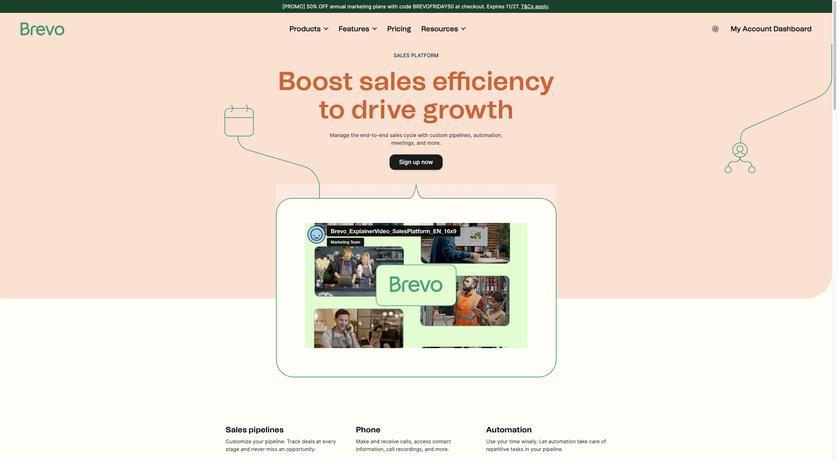 Task type: locate. For each thing, give the bounding box(es) containing it.
your up repetitive
[[498, 439, 508, 445]]

dashboard
[[774, 24, 813, 33]]

my account dashboard
[[732, 24, 813, 33]]

1 vertical spatial more.
[[436, 446, 450, 453]]

let
[[540, 439, 548, 445]]

0 vertical spatial at
[[456, 3, 461, 10]]

sales
[[360, 66, 427, 97], [390, 132, 403, 138]]

pipeline. up miss on the left
[[265, 439, 286, 445]]

1 vertical spatial at
[[317, 439, 321, 445]]

features
[[339, 24, 370, 33]]

automation,
[[474, 132, 503, 138]]

contact
[[433, 439, 451, 445]]

pipeline.
[[265, 439, 286, 445], [543, 446, 564, 453]]

your inside customize your pipeline. track deals at every stage and never miss an opportunity.
[[253, 439, 264, 445]]

customize your pipeline. track deals at every stage and never miss an opportunity.
[[226, 439, 336, 453]]

products
[[290, 24, 321, 33]]

calls,
[[401, 439, 413, 445]]

information,
[[356, 446, 385, 453]]

sign up now button
[[390, 155, 443, 170]]

[promo] 50% off annual marketing plans with code brevofriday50 at checkout. expires 11/27. t&cs apply .
[[283, 3, 550, 10]]

and down customize
[[241, 446, 250, 453]]

your right in
[[531, 446, 542, 453]]

brevo image
[[21, 23, 64, 35]]

customize
[[226, 439, 252, 445]]

stage
[[226, 446, 240, 453]]

1 vertical spatial sales
[[390, 132, 403, 138]]

your
[[253, 439, 264, 445], [498, 439, 508, 445], [531, 446, 542, 453]]

1 horizontal spatial with
[[418, 132, 429, 138]]

my
[[732, 24, 742, 33]]

and right the meetings,
[[417, 140, 426, 146]]

opportunity.
[[287, 446, 316, 453]]

more.
[[428, 140, 441, 146], [436, 446, 450, 453]]

0 vertical spatial sales
[[360, 66, 427, 97]]

make and receive calls, access contact information, call recordings, and more.
[[356, 439, 451, 453]]

1 horizontal spatial pipeline.
[[543, 446, 564, 453]]

pipeline. down automation
[[543, 446, 564, 453]]

boost sales efficiency to drive growth
[[278, 66, 555, 125]]

sales pipelines
[[226, 425, 284, 435]]

sales down sales
[[360, 66, 427, 97]]

track
[[287, 439, 301, 445]]

off
[[319, 3, 329, 10]]

at left checkout.
[[456, 3, 461, 10]]

every
[[323, 439, 336, 445]]

and inside customize your pipeline. track deals at every stage and never miss an opportunity.
[[241, 446, 250, 453]]

at
[[456, 3, 461, 10], [317, 439, 321, 445]]

sign
[[400, 159, 412, 166]]

drive
[[352, 94, 417, 125]]

take
[[578, 439, 588, 445]]

resources link
[[422, 24, 466, 33]]

sales inside manage the end-to-end sales cycle with custom pipelines, automation, meetings, and more.
[[390, 132, 403, 138]]

manage the end-to-end sales cycle with custom pipelines, automation, meetings, and more.
[[330, 132, 503, 146]]

to
[[319, 94, 345, 125]]

and inside manage the end-to-end sales cycle with custom pipelines, automation, meetings, and more.
[[417, 140, 426, 146]]

care
[[590, 439, 600, 445]]

account
[[743, 24, 773, 33]]

checkout.
[[462, 3, 486, 10]]

sales up the meetings,
[[390, 132, 403, 138]]

0 horizontal spatial your
[[253, 439, 264, 445]]

more. inside manage the end-to-end sales cycle with custom pipelines, automation, meetings, and more.
[[428, 140, 441, 146]]

more. down the custom
[[428, 140, 441, 146]]

0 horizontal spatial at
[[317, 439, 321, 445]]

and up information,
[[371, 439, 380, 445]]

with inside manage the end-to-end sales cycle with custom pipelines, automation, meetings, and more.
[[418, 132, 429, 138]]

receive
[[382, 439, 399, 445]]

[promo]
[[283, 3, 305, 10]]

0 horizontal spatial with
[[388, 3, 398, 10]]

0 vertical spatial pipeline.
[[265, 439, 286, 445]]

more. inside make and receive calls, access contact information, call recordings, and more.
[[436, 446, 450, 453]]

use
[[487, 439, 496, 445]]

sales inside boost sales efficiency to drive growth
[[360, 66, 427, 97]]

automation
[[487, 425, 532, 435]]

sales
[[394, 52, 410, 59]]

now
[[422, 159, 434, 166]]

wisely.
[[522, 439, 538, 445]]

end-
[[361, 132, 372, 138]]

more. down contact
[[436, 446, 450, 453]]

resources
[[422, 24, 459, 33]]

with right cycle
[[418, 132, 429, 138]]

at right deals
[[317, 439, 321, 445]]

your up never
[[253, 439, 264, 445]]

1 vertical spatial with
[[418, 132, 429, 138]]

use your time wisely. let automation take care of repetitive tasks in your pipeline.
[[487, 439, 607, 453]]

with left code
[[388, 3, 398, 10]]

and
[[417, 140, 426, 146], [371, 439, 380, 445], [241, 446, 250, 453], [425, 446, 434, 453]]

deals
[[302, 439, 315, 445]]

1 vertical spatial pipeline.
[[543, 446, 564, 453]]

50%
[[307, 3, 317, 10]]

1 horizontal spatial your
[[498, 439, 508, 445]]

growth
[[423, 94, 514, 125]]

0 vertical spatial more.
[[428, 140, 441, 146]]

product video element
[[276, 210, 557, 378]]

with
[[388, 3, 398, 10], [418, 132, 429, 138]]

t&cs apply link
[[521, 3, 549, 10]]

0 horizontal spatial pipeline.
[[265, 439, 286, 445]]

pipelines,
[[450, 132, 473, 138]]

expires
[[487, 3, 505, 10]]



Task type: describe. For each thing, give the bounding box(es) containing it.
pricing link
[[388, 24, 411, 33]]

time
[[510, 439, 520, 445]]

miss
[[267, 446, 278, 453]]

access
[[414, 439, 432, 445]]

1 horizontal spatial at
[[456, 3, 461, 10]]

pricing
[[388, 24, 411, 33]]

marketing
[[348, 3, 372, 10]]

code
[[400, 3, 412, 10]]

boost
[[278, 66, 354, 97]]

manage
[[330, 132, 350, 138]]

platform
[[412, 52, 439, 59]]

call
[[387, 446, 395, 453]]

brevofriday50
[[413, 3, 454, 10]]

in
[[526, 446, 530, 453]]

efficiency
[[433, 66, 555, 97]]

cycle
[[404, 132, 417, 138]]

sign up now
[[400, 159, 434, 166]]

annual
[[330, 3, 346, 10]]

an
[[279, 446, 285, 453]]

plans
[[373, 3, 386, 10]]

tasks
[[511, 446, 524, 453]]

sales platform
[[394, 52, 439, 59]]

at inside customize your pipeline. track deals at every stage and never miss an opportunity.
[[317, 439, 321, 445]]

0 vertical spatial with
[[388, 3, 398, 10]]

apply
[[536, 3, 549, 10]]

repetitive
[[487, 446, 510, 453]]

my account dashboard link
[[732, 24, 813, 33]]

sales
[[226, 425, 247, 435]]

automation
[[549, 439, 576, 445]]

the
[[351, 132, 359, 138]]

up
[[413, 159, 420, 166]]

pipeline. inside customize your pipeline. track deals at every stage and never miss an opportunity.
[[265, 439, 286, 445]]

end
[[379, 132, 389, 138]]

button image
[[713, 26, 719, 32]]

custom
[[430, 132, 448, 138]]

and down access on the bottom of the page
[[425, 446, 434, 453]]

phone
[[356, 425, 381, 435]]

t&cs
[[521, 3, 534, 10]]

11/27.
[[507, 3, 520, 10]]

products link
[[290, 24, 329, 33]]

features link
[[339, 24, 377, 33]]

your for automation
[[498, 439, 508, 445]]

never
[[252, 446, 265, 453]]

pipeline. inside the use your time wisely. let automation take care of repetitive tasks in your pipeline.
[[543, 446, 564, 453]]

your for sales pipelines
[[253, 439, 264, 445]]

2 horizontal spatial your
[[531, 446, 542, 453]]

.
[[549, 3, 550, 10]]

pipelines
[[249, 425, 284, 435]]

recordings,
[[396, 446, 424, 453]]

of
[[602, 439, 607, 445]]

to-
[[372, 132, 379, 138]]

make
[[356, 439, 369, 445]]

meetings,
[[392, 140, 416, 146]]



Task type: vqa. For each thing, say whether or not it's contained in the screenshot.


